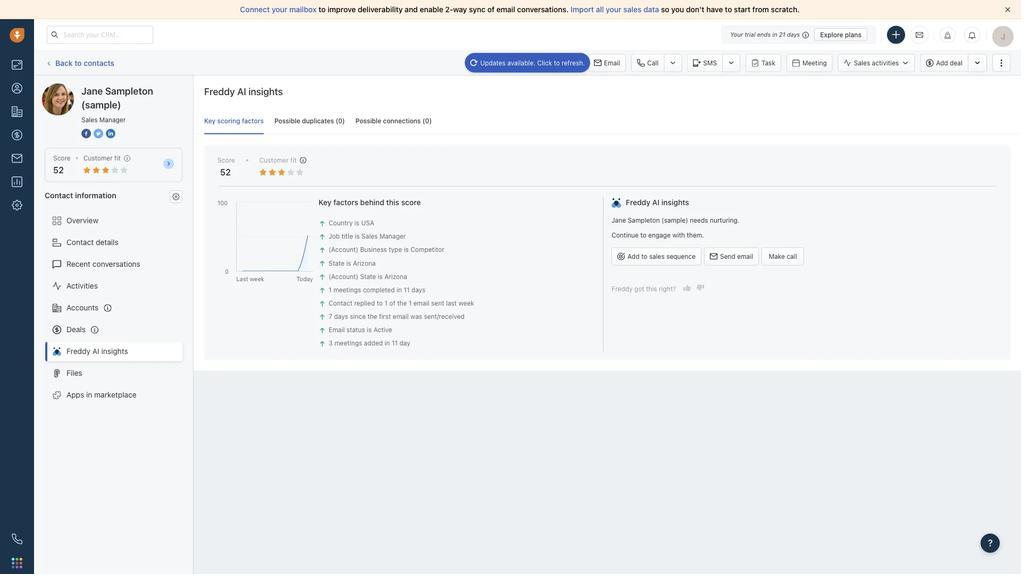 Task type: describe. For each thing, give the bounding box(es) containing it.
sent/received
[[424, 313, 465, 321]]

sales manager
[[81, 116, 126, 123]]

in for completed
[[397, 286, 402, 294]]

jane for continue to engage with them.
[[612, 217, 627, 224]]

first
[[379, 313, 391, 321]]

close image
[[1006, 7, 1011, 12]]

updates
[[481, 59, 506, 67]]

with
[[673, 231, 686, 239]]

to inside add to sales sequence button
[[642, 253, 648, 261]]

0 horizontal spatial the
[[368, 313, 378, 321]]

send email button
[[705, 248, 760, 266]]

make call
[[770, 253, 798, 261]]

1 horizontal spatial ai
[[237, 86, 246, 97]]

day
[[400, 340, 411, 347]]

to right mailbox
[[319, 5, 326, 14]]

explore plans
[[821, 31, 862, 38]]

to inside updates available. click to refresh. link
[[554, 59, 560, 67]]

sampleton down contacts
[[82, 83, 118, 92]]

0 horizontal spatial week
[[250, 276, 264, 283]]

1 horizontal spatial fit
[[291, 157, 297, 164]]

sampleton for continue
[[628, 217, 660, 224]]

business
[[360, 246, 387, 254]]

1 vertical spatial this
[[647, 285, 658, 293]]

0 horizontal spatial score
[[53, 155, 71, 162]]

sales activities
[[855, 59, 900, 67]]

email for email status is active
[[329, 327, 345, 334]]

refresh.
[[562, 59, 585, 67]]

click
[[538, 59, 553, 67]]

0 vertical spatial state
[[329, 260, 345, 267]]

contact replied to 1 of the 1 email sent last week
[[329, 300, 475, 307]]

0 horizontal spatial sales
[[624, 5, 642, 14]]

0 horizontal spatial 52
[[53, 165, 64, 175]]

1 vertical spatial freddy ai insights
[[626, 198, 690, 207]]

sent
[[432, 300, 445, 307]]

make call link
[[762, 248, 805, 271]]

freddy down deals
[[67, 347, 91, 356]]

duplicates
[[302, 117, 334, 125]]

your
[[731, 31, 744, 38]]

scratch.
[[772, 5, 800, 14]]

so
[[662, 5, 670, 14]]

2 horizontal spatial 1
[[409, 300, 412, 307]]

possible duplicates (0) link
[[275, 108, 345, 134]]

import
[[571, 5, 594, 14]]

meeting button
[[787, 54, 833, 72]]

conversations.
[[518, 5, 569, 14]]

to left "start"
[[726, 5, 733, 14]]

to inside "back to contacts" link
[[75, 58, 82, 67]]

and
[[405, 5, 418, 14]]

contact for contact information
[[45, 191, 73, 200]]

start
[[735, 5, 751, 14]]

state is arizona
[[329, 260, 376, 267]]

deals
[[67, 326, 86, 334]]

0 horizontal spatial insights
[[101, 347, 128, 356]]

sync
[[469, 5, 486, 14]]

sales inside add to sales sequence button
[[650, 253, 665, 261]]

email button
[[589, 54, 627, 72]]

1 horizontal spatial insights
[[249, 86, 283, 97]]

11 for day
[[392, 340, 398, 347]]

(account) business type is competitor
[[329, 246, 445, 254]]

possible for possible duplicates (0)
[[275, 117, 300, 125]]

email up was in the bottom of the page
[[414, 300, 430, 307]]

7
[[329, 313, 333, 321]]

key scoring factors link
[[204, 108, 264, 134]]

phone image
[[12, 534, 22, 545]]

accounts
[[67, 304, 99, 312]]

call
[[648, 59, 659, 67]]

contact for contact replied to 1 of the 1 email sent last week
[[329, 300, 353, 307]]

call
[[787, 253, 798, 261]]

11 for days
[[404, 286, 410, 294]]

sequence
[[667, 253, 696, 261]]

trial
[[745, 31, 756, 38]]

21
[[780, 31, 786, 38]]

apps in marketplace
[[67, 391, 137, 400]]

jane sampleton (sample) down contacts
[[63, 83, 151, 92]]

(account) state is arizona
[[329, 273, 407, 280]]

sales for sales manager
[[81, 116, 98, 123]]

0 horizontal spatial 1
[[329, 286, 332, 294]]

0 horizontal spatial customer
[[83, 155, 113, 162]]

facebook circled image
[[81, 128, 91, 139]]

back
[[55, 58, 73, 67]]

needs
[[690, 217, 709, 224]]

freddy up continue
[[626, 198, 651, 207]]

freddy got this right?
[[612, 285, 677, 293]]

2-
[[446, 5, 454, 14]]

3
[[329, 340, 333, 347]]

data
[[644, 5, 660, 14]]

0 horizontal spatial score 52
[[53, 155, 71, 175]]

in right 'apps'
[[86, 391, 92, 400]]

52 button
[[53, 165, 64, 175]]

nurturing.
[[711, 217, 740, 224]]

freddy up scoring
[[204, 86, 235, 97]]

recent conversations
[[67, 260, 140, 269]]

usa
[[362, 220, 375, 227]]

is right title
[[355, 233, 360, 240]]

2 your from the left
[[606, 5, 622, 14]]

2 horizontal spatial ai
[[653, 198, 660, 207]]

make call button
[[762, 248, 805, 266]]

explore plans link
[[815, 28, 868, 41]]

got
[[635, 285, 645, 293]]

days for 1 meetings completed in 11 days
[[412, 286, 426, 294]]

0
[[225, 268, 229, 275]]

1 horizontal spatial score 52
[[218, 157, 235, 177]]

1 horizontal spatial week
[[459, 300, 475, 307]]

competitor
[[411, 246, 445, 254]]

them.
[[687, 231, 705, 239]]

to left engage on the top right of page
[[641, 231, 647, 239]]

in for added
[[385, 340, 390, 347]]

don't
[[687, 5, 705, 14]]

today
[[297, 276, 313, 283]]

continue
[[612, 231, 639, 239]]

improve
[[328, 5, 356, 14]]

email image
[[917, 31, 924, 39]]

available.
[[508, 59, 536, 67]]

from
[[753, 5, 770, 14]]

deal
[[951, 59, 963, 67]]

send email
[[721, 253, 754, 261]]

0 vertical spatial (sample)
[[120, 83, 151, 92]]

1 vertical spatial arizona
[[385, 273, 407, 280]]

key factors behind this score
[[319, 198, 421, 207]]

back to contacts
[[55, 58, 114, 67]]

make
[[770, 253, 786, 261]]

you
[[672, 5, 685, 14]]

0 horizontal spatial jane
[[63, 83, 80, 92]]

1 vertical spatial insights
[[662, 198, 690, 207]]

1 vertical spatial state
[[360, 273, 376, 280]]

1 vertical spatial manager
[[380, 233, 406, 240]]

connect your mailbox link
[[240, 5, 319, 14]]

connect
[[240, 5, 270, 14]]

call button
[[632, 54, 664, 72]]

meetings for completed
[[334, 286, 361, 294]]

email right sync at the left top of the page
[[497, 5, 516, 14]]

job
[[329, 233, 340, 240]]

1 horizontal spatial score
[[218, 157, 235, 164]]

is left usa in the top of the page
[[355, 220, 360, 227]]

files
[[67, 369, 82, 378]]

contacts
[[84, 58, 114, 67]]

1 horizontal spatial factors
[[334, 198, 359, 207]]

enable
[[420, 5, 444, 14]]

possible connections (0)
[[356, 117, 432, 125]]

in for ends
[[773, 31, 778, 38]]

key scoring factors
[[204, 117, 264, 125]]

add for add deal
[[937, 59, 949, 67]]

(0) for possible connections (0)
[[423, 117, 432, 125]]

email status is active
[[329, 327, 393, 334]]

contact for contact details
[[67, 238, 94, 247]]

freshworks switcher image
[[12, 559, 22, 569]]

last
[[236, 276, 248, 283]]

0 horizontal spatial arizona
[[353, 260, 376, 267]]



Task type: vqa. For each thing, say whether or not it's contained in the screenshot.
November 15, 2023 November
no



Task type: locate. For each thing, give the bounding box(es) containing it.
sms button
[[688, 54, 723, 72]]

jane
[[63, 83, 80, 92], [81, 85, 103, 97], [612, 217, 627, 224]]

1 vertical spatial sales
[[81, 116, 98, 123]]

0 vertical spatial freddy ai insights
[[204, 86, 283, 97]]

to down "continue to engage with them."
[[642, 253, 648, 261]]

of up '7 days since the first email was sent/received'
[[390, 300, 396, 307]]

week
[[250, 276, 264, 283], [459, 300, 475, 307]]

back to contacts link
[[45, 55, 115, 71]]

1 vertical spatial (sample)
[[81, 99, 121, 110]]

2 vertical spatial freddy ai insights
[[67, 347, 128, 356]]

add for add to sales sequence
[[628, 253, 640, 261]]

1 vertical spatial week
[[459, 300, 475, 307]]

title
[[342, 233, 353, 240]]

0 horizontal spatial key
[[204, 117, 216, 125]]

score
[[53, 155, 71, 162], [218, 157, 235, 164]]

contact down 52 button at the left top of page
[[45, 191, 73, 200]]

days
[[788, 31, 801, 38], [412, 286, 426, 294], [334, 313, 348, 321]]

1 vertical spatial (account)
[[329, 273, 359, 280]]

call link
[[632, 54, 664, 72]]

freddy ai insights down deals
[[67, 347, 128, 356]]

updates available. click to refresh. link
[[465, 53, 591, 73]]

0 vertical spatial add
[[937, 59, 949, 67]]

0 horizontal spatial fit
[[115, 155, 121, 162]]

1 up first on the bottom left of page
[[385, 300, 388, 307]]

this
[[387, 198, 400, 207], [647, 285, 658, 293]]

ai up jane sampleton (sample) needs nurturing.
[[653, 198, 660, 207]]

key for key factors behind this score
[[319, 198, 332, 207]]

1 up 7
[[329, 286, 332, 294]]

days for your trial ends in 21 days
[[788, 31, 801, 38]]

arizona up completed
[[385, 273, 407, 280]]

add left deal
[[937, 59, 949, 67]]

jane for sales manager
[[81, 85, 103, 97]]

days right 21
[[788, 31, 801, 38]]

ai up apps in marketplace in the left of the page
[[93, 347, 99, 356]]

insights up "key scoring factors"
[[249, 86, 283, 97]]

sales left activities
[[855, 59, 871, 67]]

2 vertical spatial contact
[[329, 300, 353, 307]]

email
[[605, 59, 621, 67], [329, 327, 345, 334]]

1 vertical spatial contact
[[67, 238, 94, 247]]

apps
[[67, 391, 84, 400]]

0 vertical spatial week
[[250, 276, 264, 283]]

1 horizontal spatial jane
[[81, 85, 103, 97]]

country is usa
[[329, 220, 375, 227]]

ai up "key scoring factors"
[[237, 86, 246, 97]]

1 horizontal spatial 52
[[220, 167, 231, 177]]

sales down "continue to engage with them."
[[650, 253, 665, 261]]

possible left connections
[[356, 117, 382, 125]]

state
[[329, 260, 345, 267], [360, 273, 376, 280]]

2 (account) from the top
[[329, 273, 359, 280]]

add to sales sequence
[[628, 253, 696, 261]]

1 vertical spatial days
[[412, 286, 426, 294]]

1 horizontal spatial add
[[937, 59, 949, 67]]

insights up jane sampleton (sample) needs nurturing.
[[662, 198, 690, 207]]

email left call link
[[605, 59, 621, 67]]

days right 7
[[334, 313, 348, 321]]

was
[[411, 313, 423, 321]]

manager up the type
[[380, 233, 406, 240]]

scoring
[[217, 117, 240, 125]]

your
[[272, 5, 288, 14], [606, 5, 622, 14]]

(account) for (account) business type is competitor
[[329, 246, 359, 254]]

fit down linkedin circled image at left
[[115, 155, 121, 162]]

0 horizontal spatial customer fit
[[83, 155, 121, 162]]

sales left "data"
[[624, 5, 642, 14]]

to
[[319, 5, 326, 14], [726, 5, 733, 14], [75, 58, 82, 67], [554, 59, 560, 67], [641, 231, 647, 239], [642, 253, 648, 261], [377, 300, 383, 307]]

0 vertical spatial manager
[[99, 116, 126, 123]]

(sample) for sales manager
[[81, 99, 121, 110]]

0 horizontal spatial days
[[334, 313, 348, 321]]

email down the contact replied to 1 of the 1 email sent last week
[[393, 313, 409, 321]]

twitter circled image
[[94, 128, 103, 139]]

insights
[[249, 86, 283, 97], [662, 198, 690, 207], [101, 347, 128, 356]]

0 horizontal spatial factors
[[242, 117, 264, 125]]

jane down back
[[63, 83, 80, 92]]

job title is sales manager
[[329, 233, 406, 240]]

to down completed
[[377, 300, 383, 307]]

add inside button
[[628, 253, 640, 261]]

0 vertical spatial sales
[[855, 59, 871, 67]]

engage
[[649, 231, 671, 239]]

key up country
[[319, 198, 332, 207]]

1 horizontal spatial state
[[360, 273, 376, 280]]

7 days since the first email was sent/received
[[329, 313, 465, 321]]

last week
[[236, 276, 264, 283]]

is up (account) state is arizona
[[347, 260, 352, 267]]

0 vertical spatial sales
[[624, 5, 642, 14]]

email up 3
[[329, 327, 345, 334]]

sales down usa in the top of the page
[[362, 233, 378, 240]]

0 vertical spatial ai
[[237, 86, 246, 97]]

1 possible from the left
[[275, 117, 300, 125]]

freddy ai insights
[[204, 86, 283, 97], [626, 198, 690, 207], [67, 347, 128, 356]]

last
[[446, 300, 457, 307]]

0 vertical spatial factors
[[242, 117, 264, 125]]

meetings
[[334, 286, 361, 294], [335, 340, 362, 347]]

add to sales sequence button
[[612, 248, 702, 266]]

import all your sales data link
[[571, 5, 662, 14]]

fit
[[115, 155, 121, 162], [291, 157, 297, 164]]

0 vertical spatial of
[[488, 5, 495, 14]]

way
[[454, 5, 467, 14]]

0 horizontal spatial state
[[329, 260, 345, 267]]

2 horizontal spatial insights
[[662, 198, 690, 207]]

email right send
[[738, 253, 754, 261]]

customer down twitter circled icon
[[83, 155, 113, 162]]

is right the type
[[404, 246, 409, 254]]

0 vertical spatial contact
[[45, 191, 73, 200]]

1 horizontal spatial email
[[605, 59, 621, 67]]

1 vertical spatial meetings
[[335, 340, 362, 347]]

meetings for added
[[335, 340, 362, 347]]

score 52 up contact information
[[53, 155, 71, 175]]

score
[[402, 198, 421, 207]]

conversations
[[93, 260, 140, 269]]

sampleton up "continue to engage with them."
[[628, 217, 660, 224]]

freddy ai insights up jane sampleton (sample) needs nurturing.
[[626, 198, 690, 207]]

sms
[[704, 59, 718, 67]]

customer down possible duplicates (0) link
[[260, 157, 289, 164]]

1 up was in the bottom of the page
[[409, 300, 412, 307]]

100
[[218, 200, 228, 206]]

0 horizontal spatial this
[[387, 198, 400, 207]]

(0) right duplicates
[[336, 117, 345, 125]]

arizona up (account) state is arizona
[[353, 260, 376, 267]]

possible for possible connections (0)
[[356, 117, 382, 125]]

completed
[[363, 286, 395, 294]]

linkedin circled image
[[106, 128, 116, 139]]

task
[[762, 59, 776, 67]]

2 vertical spatial (sample)
[[662, 217, 689, 224]]

score 52 up the 100
[[218, 157, 235, 177]]

customer fit down twitter circled icon
[[83, 155, 121, 162]]

(account) down title
[[329, 246, 359, 254]]

52 up contact information
[[53, 165, 64, 175]]

jane sampleton (sample) up sales manager
[[81, 85, 153, 110]]

contact up 7
[[329, 300, 353, 307]]

(account) for (account) state is arizona
[[329, 273, 359, 280]]

ends
[[758, 31, 771, 38]]

factors
[[242, 117, 264, 125], [334, 198, 359, 207]]

1 vertical spatial email
[[329, 327, 345, 334]]

meeting
[[803, 59, 828, 67]]

0 horizontal spatial 11
[[392, 340, 398, 347]]

customer fit down possible duplicates (0) link
[[260, 157, 297, 164]]

1 vertical spatial 11
[[392, 340, 398, 347]]

0 vertical spatial days
[[788, 31, 801, 38]]

0 vertical spatial the
[[398, 300, 407, 307]]

(sample) for continue to engage with them.
[[662, 217, 689, 224]]

jane down contacts
[[81, 85, 103, 97]]

the
[[398, 300, 407, 307], [368, 313, 378, 321]]

state down "job"
[[329, 260, 345, 267]]

1 your from the left
[[272, 5, 288, 14]]

1 vertical spatial factors
[[334, 198, 359, 207]]

11 left day
[[392, 340, 398, 347]]

1 vertical spatial add
[[628, 253, 640, 261]]

1 horizontal spatial manager
[[380, 233, 406, 240]]

0 vertical spatial email
[[605, 59, 621, 67]]

1 horizontal spatial key
[[319, 198, 332, 207]]

1 horizontal spatial your
[[606, 5, 622, 14]]

of
[[488, 5, 495, 14], [390, 300, 396, 307]]

jane up continue
[[612, 217, 627, 224]]

2 horizontal spatial sales
[[855, 59, 871, 67]]

1 vertical spatial ai
[[653, 198, 660, 207]]

1 horizontal spatial of
[[488, 5, 495, 14]]

the left first on the bottom left of page
[[368, 313, 378, 321]]

email inside button
[[605, 59, 621, 67]]

status
[[347, 327, 365, 334]]

1 horizontal spatial (0)
[[423, 117, 432, 125]]

key for key scoring factors
[[204, 117, 216, 125]]

1 horizontal spatial arizona
[[385, 273, 407, 280]]

insights up the marketplace
[[101, 347, 128, 356]]

0 vertical spatial key
[[204, 117, 216, 125]]

in up the contact replied to 1 of the 1 email sent last week
[[397, 286, 402, 294]]

1 (account) from the top
[[329, 246, 359, 254]]

factors up country
[[334, 198, 359, 207]]

0 horizontal spatial ai
[[93, 347, 99, 356]]

connections
[[383, 117, 421, 125]]

0 horizontal spatial email
[[329, 327, 345, 334]]

sales for sales activities
[[855, 59, 871, 67]]

key left scoring
[[204, 117, 216, 125]]

to right back
[[75, 58, 82, 67]]

2 vertical spatial insights
[[101, 347, 128, 356]]

task button
[[746, 54, 782, 72]]

this right got
[[647, 285, 658, 293]]

(0) right connections
[[423, 117, 432, 125]]

0 horizontal spatial add
[[628, 253, 640, 261]]

0 vertical spatial insights
[[249, 86, 283, 97]]

week right the last
[[459, 300, 475, 307]]

contact details
[[67, 238, 119, 247]]

Search your CRM... text field
[[47, 26, 153, 44]]

possible duplicates (0)
[[275, 117, 345, 125]]

in right added
[[385, 340, 390, 347]]

1 horizontal spatial the
[[398, 300, 407, 307]]

1 (0) from the left
[[336, 117, 345, 125]]

1 horizontal spatial this
[[647, 285, 658, 293]]

2 (0) from the left
[[423, 117, 432, 125]]

2 horizontal spatial freddy ai insights
[[626, 198, 690, 207]]

contact up the recent
[[67, 238, 94, 247]]

0 horizontal spatial of
[[390, 300, 396, 307]]

1 horizontal spatial sales
[[650, 253, 665, 261]]

to right the click
[[554, 59, 560, 67]]

(0)
[[336, 117, 345, 125], [423, 117, 432, 125]]

1 vertical spatial sales
[[650, 253, 665, 261]]

factors right scoring
[[242, 117, 264, 125]]

active
[[374, 327, 393, 334]]

freddy ai insights up "key scoring factors"
[[204, 86, 283, 97]]

jane inside jane sampleton (sample)
[[81, 85, 103, 97]]

1 vertical spatial key
[[319, 198, 332, 207]]

1 horizontal spatial customer fit
[[260, 157, 297, 164]]

meetings up replied on the left bottom
[[334, 286, 361, 294]]

1 vertical spatial of
[[390, 300, 396, 307]]

right?
[[659, 285, 677, 293]]

factors inside key scoring factors link
[[242, 117, 264, 125]]

1 horizontal spatial 1
[[385, 300, 388, 307]]

fit down possible duplicates (0) at the top
[[291, 157, 297, 164]]

2 vertical spatial days
[[334, 313, 348, 321]]

type
[[389, 246, 402, 254]]

0 horizontal spatial freddy ai insights
[[67, 347, 128, 356]]

continue to engage with them.
[[612, 231, 705, 239]]

0 horizontal spatial sales
[[81, 116, 98, 123]]

(account) down state is arizona
[[329, 273, 359, 280]]

(0) for possible duplicates (0)
[[336, 117, 345, 125]]

0 horizontal spatial (0)
[[336, 117, 345, 125]]

2 vertical spatial ai
[[93, 347, 99, 356]]

state up 1 meetings completed in 11 days
[[360, 273, 376, 280]]

sampleton for sales
[[105, 85, 153, 97]]

1 horizontal spatial customer
[[260, 157, 289, 164]]

sales up the facebook circled icon
[[81, 116, 98, 123]]

details
[[96, 238, 119, 247]]

add down continue
[[628, 253, 640, 261]]

52 up the 100
[[220, 167, 231, 177]]

this left score
[[387, 198, 400, 207]]

1 meetings completed in 11 days
[[329, 286, 426, 294]]

0 vertical spatial this
[[387, 198, 400, 207]]

your right all
[[606, 5, 622, 14]]

in left 21
[[773, 31, 778, 38]]

days up the contact replied to 1 of the 1 email sent last week
[[412, 286, 426, 294]]

score down scoring
[[218, 157, 235, 164]]

connect your mailbox to improve deliverability and enable 2-way sync of email conversations. import all your sales data so you don't have to start from scratch.
[[240, 5, 800, 14]]

mng settings image
[[172, 193, 180, 201]]

is up completed
[[378, 273, 383, 280]]

overview
[[67, 216, 99, 225]]

meetings down the status
[[335, 340, 362, 347]]

1 horizontal spatial possible
[[356, 117, 382, 125]]

jane sampleton (sample) needs nurturing.
[[612, 217, 740, 224]]

phone element
[[6, 529, 28, 550]]

your left mailbox
[[272, 5, 288, 14]]

2 possible from the left
[[356, 117, 382, 125]]

have
[[707, 5, 724, 14]]

score up 52 button at the left top of page
[[53, 155, 71, 162]]

2 horizontal spatial days
[[788, 31, 801, 38]]

explore
[[821, 31, 844, 38]]

manager up linkedin circled image at left
[[99, 116, 126, 123]]

11 up the contact replied to 1 of the 1 email sent last week
[[404, 286, 410, 294]]

1 horizontal spatial sales
[[362, 233, 378, 240]]

11
[[404, 286, 410, 294], [392, 340, 398, 347]]

2 horizontal spatial jane
[[612, 217, 627, 224]]

0 vertical spatial arizona
[[353, 260, 376, 267]]

email inside send email button
[[738, 253, 754, 261]]

sampleton up sales manager
[[105, 85, 153, 97]]

0 horizontal spatial your
[[272, 5, 288, 14]]

1 horizontal spatial 11
[[404, 286, 410, 294]]

email for email
[[605, 59, 621, 67]]

add inside button
[[937, 59, 949, 67]]

country
[[329, 220, 353, 227]]

activities
[[67, 282, 98, 291]]

week right 'last'
[[250, 276, 264, 283]]

(account)
[[329, 246, 359, 254], [329, 273, 359, 280]]

activities
[[873, 59, 900, 67]]

1 horizontal spatial days
[[412, 286, 426, 294]]

possible left duplicates
[[275, 117, 300, 125]]

0 horizontal spatial possible
[[275, 117, 300, 125]]

is up 3 meetings added in 11 day
[[367, 327, 372, 334]]

all
[[596, 5, 604, 14]]

sampleton inside jane sampleton (sample)
[[105, 85, 153, 97]]

2 vertical spatial sales
[[362, 233, 378, 240]]

the up '7 days since the first email was sent/received'
[[398, 300, 407, 307]]

freddy left got
[[612, 285, 633, 293]]

1 horizontal spatial freddy ai insights
[[204, 86, 283, 97]]

0 vertical spatial 11
[[404, 286, 410, 294]]

since
[[350, 313, 366, 321]]



